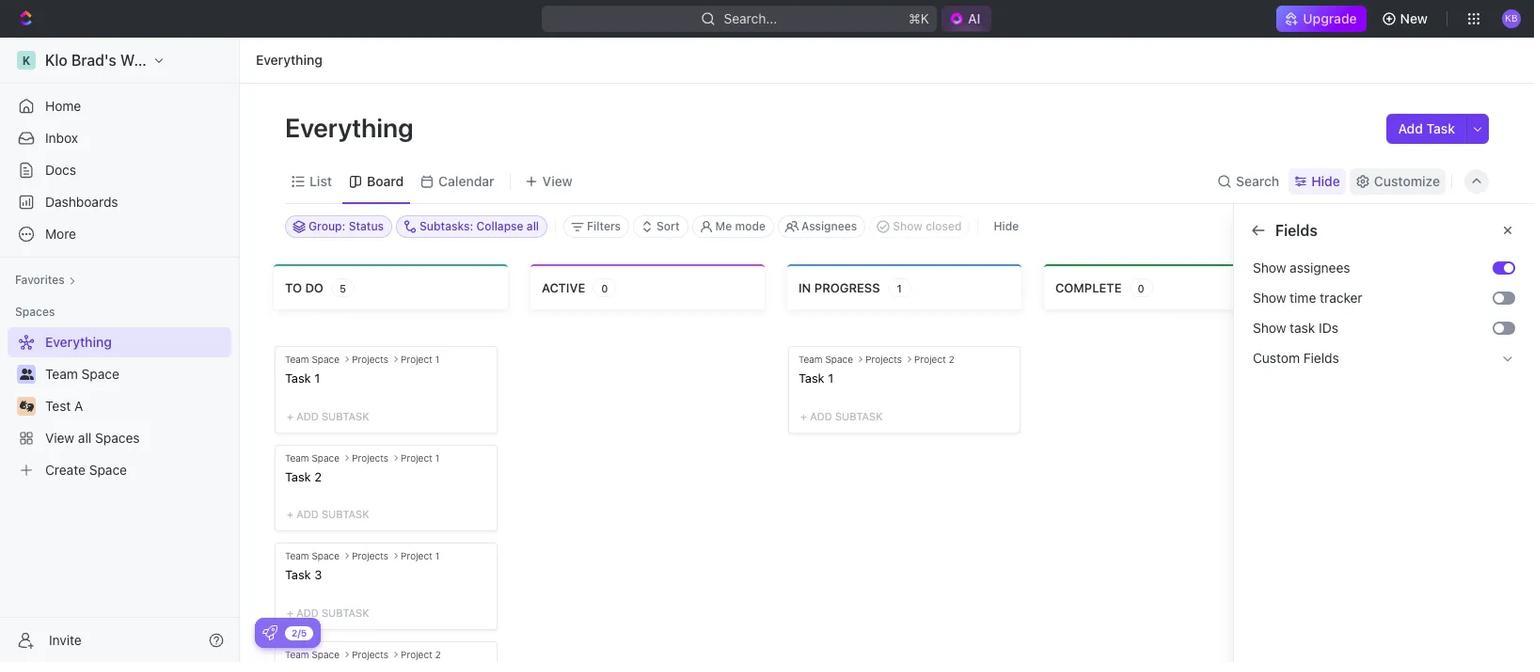 Task type: vqa. For each thing, say whether or not it's contained in the screenshot.
Gary Orlando'S Workspace, , element
no



Task type: locate. For each thing, give the bounding box(es) containing it.
1 horizontal spatial 0
[[1138, 282, 1144, 294]]

hands asl interpreting image
[[19, 401, 33, 412]]

progress
[[814, 280, 880, 295]]

spaces
[[15, 305, 55, 319], [95, 430, 140, 446]]

0 vertical spatial ‎task
[[285, 371, 311, 386]]

add
[[1398, 120, 1423, 136], [296, 410, 319, 422], [810, 410, 832, 422], [296, 508, 319, 520], [296, 606, 319, 619]]

show for show task ids
[[1253, 320, 1286, 336]]

create space
[[45, 462, 127, 478]]

team space for task 1
[[799, 354, 853, 365]]

‎task 1
[[285, 371, 320, 386]]

1 vertical spatial customize
[[1253, 222, 1329, 239]]

1 vertical spatial everything link
[[8, 327, 228, 357]]

board up show task ids
[[1275, 297, 1311, 313]]

team for task 3
[[285, 550, 309, 562]]

hide inside dropdown button
[[1311, 173, 1340, 189]]

+ add subtask down task 1
[[800, 410, 883, 422]]

0 right complete
[[1138, 282, 1144, 294]]

+ add subtask up 2/5
[[287, 606, 369, 619]]

all right "collapse"
[[527, 219, 539, 233]]

add inside button
[[1398, 120, 1423, 136]]

3
[[314, 567, 322, 582]]

1 vertical spatial hide
[[994, 219, 1019, 233]]

add for task 3
[[296, 606, 319, 619]]

settings
[[1310, 327, 1359, 343]]

view
[[542, 173, 573, 189], [45, 430, 74, 446]]

customize for customize
[[1374, 173, 1440, 189]]

test
[[45, 398, 71, 414]]

everything for everything link in sidebar navigation
[[45, 334, 112, 350]]

add task button
[[1387, 114, 1466, 144]]

+ add subtask for task 3
[[287, 606, 369, 619]]

everything link
[[251, 49, 327, 71], [8, 327, 228, 357]]

team up ‎task 1
[[285, 354, 309, 365]]

tracker
[[1320, 290, 1363, 306]]

subtask for ‎task 2
[[322, 508, 369, 520]]

subtask
[[322, 410, 369, 422], [835, 410, 883, 422], [322, 508, 369, 520], [322, 606, 369, 619]]

0 vertical spatial hide
[[1311, 173, 1340, 189]]

me mode button
[[692, 215, 774, 238]]

0 horizontal spatial 0
[[601, 282, 608, 294]]

1 horizontal spatial task
[[799, 371, 825, 386]]

team space up ‎task 2
[[285, 452, 340, 463]]

spaces up create space link
[[95, 430, 140, 446]]

1 vertical spatial everything
[[285, 112, 419, 143]]

2 horizontal spatial task
[[1427, 120, 1455, 136]]

+ up 2/5
[[287, 606, 293, 619]]

1 project 1 from the top
[[401, 354, 439, 365]]

team space link
[[45, 359, 228, 389]]

0 horizontal spatial more
[[45, 226, 76, 242]]

2 vertical spatial project 1
[[401, 550, 439, 562]]

+ for task 1
[[800, 410, 807, 422]]

list link
[[306, 168, 332, 194]]

customize up show assignees
[[1253, 222, 1329, 239]]

0 horizontal spatial spaces
[[15, 305, 55, 319]]

project 2
[[914, 354, 954, 365], [401, 649, 441, 660]]

task up customize button
[[1427, 120, 1455, 136]]

k
[[22, 53, 30, 67]]

upgrade
[[1303, 10, 1357, 26]]

1 horizontal spatial everything link
[[251, 49, 327, 71]]

spaces inside view all spaces link
[[95, 430, 140, 446]]

0 vertical spatial spaces
[[15, 305, 55, 319]]

calendar
[[438, 173, 494, 189]]

team space up '3'
[[285, 550, 340, 562]]

everything for the top everything link
[[256, 52, 322, 68]]

project 1 for ‎task 1
[[401, 354, 439, 365]]

show for show closed
[[893, 219, 923, 233]]

fields down custom fields
[[1275, 373, 1311, 389]]

hide right closed
[[994, 219, 1019, 233]]

+ down ‎task 2
[[287, 508, 293, 520]]

⌘k
[[909, 10, 930, 26]]

ai
[[968, 10, 981, 26]]

view up 'filters' dropdown button
[[542, 173, 573, 189]]

team space up a
[[45, 366, 119, 382]]

tree
[[8, 327, 231, 485]]

docs
[[45, 162, 76, 178]]

2 vertical spatial 2
[[435, 649, 441, 660]]

all up "create space"
[[78, 430, 92, 446]]

0 horizontal spatial all
[[78, 430, 92, 446]]

show left closed
[[893, 219, 923, 233]]

0 horizontal spatial view
[[45, 430, 74, 446]]

add down ‎task 2
[[296, 508, 319, 520]]

+ down task 1
[[800, 410, 807, 422]]

more
[[45, 226, 76, 242], [1275, 327, 1307, 343]]

subtasks: collapse all
[[420, 219, 539, 233]]

more up custom fields
[[1275, 327, 1307, 343]]

time
[[1290, 290, 1316, 306]]

1 ‎task from the top
[[285, 371, 311, 386]]

0 vertical spatial more
[[45, 226, 76, 242]]

1 horizontal spatial spaces
[[95, 430, 140, 446]]

all
[[527, 219, 539, 233], [78, 430, 92, 446]]

projects for ‎task 2
[[352, 452, 389, 463]]

0 vertical spatial project 1
[[401, 354, 439, 365]]

projects for task 3
[[352, 550, 389, 562]]

board
[[367, 173, 404, 189], [1332, 222, 1375, 239], [1275, 260, 1311, 276], [1275, 297, 1311, 313]]

2
[[949, 354, 954, 365], [314, 469, 322, 484], [435, 649, 441, 660]]

projects for task 1
[[865, 354, 902, 365]]

show time tracker button
[[1245, 283, 1493, 313]]

0 vertical spatial customize
[[1374, 173, 1440, 189]]

team up task 3
[[285, 550, 309, 562]]

user group image
[[19, 369, 33, 380]]

hide
[[1311, 173, 1340, 189], [994, 219, 1019, 233]]

1 horizontal spatial customize
[[1374, 173, 1440, 189]]

add up customize button
[[1398, 120, 1423, 136]]

create
[[45, 462, 86, 478]]

sidebar navigation
[[0, 38, 244, 662]]

show task ids
[[1253, 320, 1338, 336]]

2 0 from the left
[[1138, 282, 1144, 294]]

2 project 1 from the top
[[401, 452, 439, 463]]

2 ‎task from the top
[[285, 469, 311, 484]]

board inside button
[[1275, 297, 1311, 313]]

0
[[601, 282, 608, 294], [1138, 282, 1144, 294]]

0 horizontal spatial hide
[[994, 219, 1019, 233]]

assignees
[[801, 219, 857, 233]]

show left time
[[1253, 290, 1286, 306]]

0 for complete
[[1138, 282, 1144, 294]]

1 vertical spatial spaces
[[95, 430, 140, 446]]

hide up customize board
[[1311, 173, 1340, 189]]

1 vertical spatial fields
[[1303, 350, 1339, 366]]

project for task 3
[[401, 550, 433, 562]]

1 vertical spatial 2
[[314, 469, 322, 484]]

test a
[[45, 398, 83, 414]]

customize
[[1374, 173, 1440, 189], [1253, 222, 1329, 239]]

1 vertical spatial all
[[78, 430, 92, 446]]

team space
[[285, 354, 340, 365], [799, 354, 853, 365], [45, 366, 119, 382], [285, 452, 340, 463], [285, 550, 340, 562], [285, 649, 340, 660]]

calendar link
[[435, 168, 494, 194]]

fields up show assignees
[[1275, 222, 1318, 239]]

0 horizontal spatial project 2
[[401, 649, 441, 660]]

assignees
[[1290, 260, 1350, 276]]

+
[[287, 410, 293, 422], [800, 410, 807, 422], [287, 508, 293, 520], [287, 606, 293, 619]]

hide inside button
[[994, 219, 1019, 233]]

view all spaces
[[45, 430, 140, 446]]

everything inside sidebar navigation
[[45, 334, 112, 350]]

show for show time tracker
[[1253, 290, 1286, 306]]

add down task 1
[[810, 410, 832, 422]]

dashboards
[[45, 194, 118, 210]]

1 vertical spatial view
[[45, 430, 74, 446]]

0 vertical spatial 2
[[949, 354, 954, 365]]

tree containing everything
[[8, 327, 231, 485]]

space up a
[[81, 366, 119, 382]]

me mode
[[715, 219, 766, 233]]

task left '3'
[[285, 567, 311, 582]]

1 0 from the left
[[601, 282, 608, 294]]

1 horizontal spatial more
[[1275, 327, 1307, 343]]

customize board
[[1253, 222, 1375, 239]]

show
[[893, 219, 923, 233], [1253, 260, 1286, 276], [1253, 290, 1286, 306], [1253, 320, 1286, 336]]

0 right active
[[601, 282, 608, 294]]

show inside dropdown button
[[893, 219, 923, 233]]

show closed
[[893, 219, 962, 233]]

do
[[305, 280, 323, 295]]

add up 2/5
[[296, 606, 319, 619]]

everything link inside sidebar navigation
[[8, 327, 228, 357]]

favorites
[[15, 273, 65, 287]]

task
[[1427, 120, 1455, 136], [799, 371, 825, 386], [285, 567, 311, 582]]

show for show assignees
[[1253, 260, 1286, 276]]

sort button
[[633, 215, 688, 238]]

search
[[1236, 173, 1279, 189]]

+ add subtask down ‎task 2
[[287, 508, 369, 520]]

space up ‎task 1
[[312, 354, 340, 365]]

projects for ‎task 1
[[352, 354, 389, 365]]

team up test a
[[45, 366, 78, 382]]

sort
[[657, 219, 680, 233]]

1 vertical spatial ‎task
[[285, 469, 311, 484]]

1 horizontal spatial hide
[[1311, 173, 1340, 189]]

1 vertical spatial more
[[1275, 327, 1307, 343]]

more down dashboards at the top
[[45, 226, 76, 242]]

team up task 1
[[799, 354, 823, 365]]

view down test
[[45, 430, 74, 446]]

more inside more settings button
[[1275, 327, 1307, 343]]

0 vertical spatial all
[[527, 219, 539, 233]]

1 vertical spatial project 2
[[401, 649, 441, 660]]

space down view all spaces link
[[89, 462, 127, 478]]

team space up ‎task 1
[[285, 354, 340, 365]]

view inside button
[[542, 173, 573, 189]]

space
[[312, 354, 340, 365], [825, 354, 853, 365], [81, 366, 119, 382], [312, 452, 340, 463], [89, 462, 127, 478], [312, 550, 340, 562], [312, 649, 340, 660]]

project for ‎task 1
[[401, 354, 433, 365]]

everything
[[256, 52, 322, 68], [285, 112, 419, 143], [45, 334, 112, 350]]

board up time
[[1275, 260, 1311, 276]]

team up ‎task 2
[[285, 452, 309, 463]]

group: status
[[309, 219, 384, 233]]

customize inside customize button
[[1374, 173, 1440, 189]]

0 horizontal spatial everything link
[[8, 327, 228, 357]]

1 vertical spatial project 1
[[401, 452, 439, 463]]

2 horizontal spatial 2
[[949, 354, 954, 365]]

project 1 for task 3
[[401, 550, 439, 562]]

+ add subtask for ‎task 1
[[287, 410, 369, 422]]

add down ‎task 1
[[296, 410, 319, 422]]

custom fields
[[1253, 350, 1339, 366]]

more for more settings
[[1275, 327, 1307, 343]]

spaces down favorites
[[15, 305, 55, 319]]

3 project 1 from the top
[[401, 550, 439, 562]]

1 horizontal spatial view
[[542, 173, 573, 189]]

hide button
[[1289, 168, 1346, 194]]

invite
[[49, 632, 82, 648]]

fields down more settings
[[1303, 350, 1339, 366]]

team for task 1
[[799, 354, 823, 365]]

1 horizontal spatial 2
[[435, 649, 441, 660]]

view for view
[[542, 173, 573, 189]]

view button
[[518, 168, 579, 194]]

show up show time tracker
[[1253, 260, 1286, 276]]

team down 2/5
[[285, 649, 309, 660]]

0 vertical spatial view
[[542, 173, 573, 189]]

subtask for ‎task 1
[[322, 410, 369, 422]]

task down the in
[[799, 371, 825, 386]]

project 1
[[401, 354, 439, 365], [401, 452, 439, 463], [401, 550, 439, 562]]

2 vertical spatial everything
[[45, 334, 112, 350]]

view for view all spaces
[[45, 430, 74, 446]]

1 vertical spatial task
[[799, 371, 825, 386]]

2 vertical spatial task
[[285, 567, 311, 582]]

kb
[[1505, 12, 1518, 24]]

+ add subtask down ‎task 1
[[287, 410, 369, 422]]

+ add subtask for ‎task 2
[[287, 508, 369, 520]]

collapse
[[476, 219, 524, 233]]

team space for task 3
[[285, 550, 340, 562]]

2 vertical spatial fields
[[1275, 373, 1311, 389]]

0 horizontal spatial customize
[[1253, 222, 1329, 239]]

task for task 3
[[285, 567, 311, 582]]

team space up task 1
[[799, 354, 853, 365]]

fields inside custom fields dropdown button
[[1303, 350, 1339, 366]]

view inside sidebar navigation
[[45, 430, 74, 446]]

show up custom
[[1253, 320, 1286, 336]]

1 horizontal spatial project 2
[[914, 354, 954, 365]]

0 vertical spatial everything
[[256, 52, 322, 68]]

subtasks:
[[420, 219, 473, 233]]

0 vertical spatial task
[[1427, 120, 1455, 136]]

+ down ‎task 1
[[287, 410, 293, 422]]

team
[[285, 354, 309, 365], [799, 354, 823, 365], [45, 366, 78, 382], [285, 452, 309, 463], [285, 550, 309, 562], [285, 649, 309, 660]]

0 horizontal spatial task
[[285, 567, 311, 582]]

projects
[[352, 354, 389, 365], [865, 354, 902, 365], [352, 452, 389, 463], [352, 550, 389, 562], [352, 649, 389, 660]]

more inside 'more' dropdown button
[[45, 226, 76, 242]]

customize up search tasks... 'text field'
[[1374, 173, 1440, 189]]

customize button
[[1350, 168, 1446, 194]]

search...
[[724, 10, 778, 26]]



Task type: describe. For each thing, give the bounding box(es) containing it.
closed
[[926, 219, 962, 233]]

custom
[[1253, 350, 1300, 366]]

project 1 for ‎task 2
[[401, 452, 439, 463]]

more for more
[[45, 226, 76, 242]]

fields button
[[1245, 367, 1523, 397]]

view button
[[518, 159, 579, 203]]

new button
[[1374, 4, 1439, 34]]

team for ‎task 1
[[285, 354, 309, 365]]

create space link
[[8, 455, 228, 485]]

home link
[[8, 91, 231, 121]]

space up '3'
[[312, 550, 340, 562]]

subtask for task 1
[[835, 410, 883, 422]]

onboarding checklist button image
[[262, 626, 277, 641]]

to do
[[285, 280, 323, 295]]

board options button
[[1245, 291, 1523, 321]]

ai button
[[942, 6, 992, 32]]

fields inside fields button
[[1275, 373, 1311, 389]]

home
[[45, 98, 81, 114]]

0 vertical spatial project 2
[[914, 354, 954, 365]]

more settings
[[1275, 327, 1359, 343]]

‎task 2
[[285, 469, 322, 484]]

project for ‎task 2
[[401, 452, 433, 463]]

view all spaces link
[[8, 423, 228, 453]]

custom fields button
[[1242, 343, 1527, 373]]

board options
[[1275, 297, 1360, 313]]

space up ‎task 2
[[312, 452, 340, 463]]

filters
[[587, 219, 621, 233]]

klo brad's workspace, , element
[[17, 51, 36, 70]]

in progress
[[799, 280, 880, 295]]

mode
[[735, 219, 766, 233]]

workspace
[[120, 52, 198, 69]]

Search tasks... text field
[[1300, 213, 1488, 241]]

tree inside sidebar navigation
[[8, 327, 231, 485]]

docs link
[[8, 155, 231, 185]]

space up task 1
[[825, 354, 853, 365]]

‎task for ‎task 2
[[285, 469, 311, 484]]

show task ids button
[[1245, 313, 1493, 343]]

team for ‎task 2
[[285, 452, 309, 463]]

me
[[715, 219, 732, 233]]

add task
[[1398, 120, 1455, 136]]

customize for customize board
[[1253, 222, 1329, 239]]

5
[[339, 282, 346, 294]]

‎task for ‎task 1
[[285, 371, 311, 386]]

ids
[[1319, 320, 1338, 336]]

team inside 'link'
[[45, 366, 78, 382]]

show time tracker
[[1253, 290, 1363, 306]]

inbox link
[[8, 123, 231, 153]]

task for task 1
[[799, 371, 825, 386]]

0 vertical spatial everything link
[[251, 49, 327, 71]]

new
[[1400, 10, 1428, 26]]

+ for ‎task 2
[[287, 508, 293, 520]]

options
[[1315, 297, 1360, 313]]

more settings button
[[1245, 321, 1523, 351]]

kb button
[[1497, 4, 1527, 34]]

dashboards link
[[8, 187, 231, 217]]

favorites button
[[8, 269, 83, 292]]

group:
[[309, 219, 346, 233]]

board up the status
[[367, 173, 404, 189]]

+ add subtask for task 1
[[800, 410, 883, 422]]

hide button
[[986, 215, 1026, 238]]

add for task 1
[[810, 410, 832, 422]]

task
[[1290, 320, 1315, 336]]

list
[[309, 173, 332, 189]]

klo brad's workspace
[[45, 52, 198, 69]]

in
[[799, 280, 811, 295]]

board link
[[363, 168, 404, 194]]

active
[[542, 280, 585, 295]]

all inside view all spaces link
[[78, 430, 92, 446]]

a
[[74, 398, 83, 414]]

search button
[[1212, 168, 1285, 194]]

klo
[[45, 52, 68, 69]]

0 horizontal spatial 2
[[314, 469, 322, 484]]

inbox
[[45, 130, 78, 146]]

show assignees button
[[1245, 253, 1493, 283]]

+ for ‎task 1
[[287, 410, 293, 422]]

0 vertical spatial fields
[[1275, 222, 1318, 239]]

0 for active
[[601, 282, 608, 294]]

board up show assignees button
[[1332, 222, 1375, 239]]

more button
[[8, 219, 231, 249]]

status
[[349, 219, 384, 233]]

upgrade link
[[1277, 6, 1366, 32]]

space down '3'
[[312, 649, 340, 660]]

onboarding checklist button element
[[262, 626, 277, 641]]

add for ‎task 2
[[296, 508, 319, 520]]

task inside button
[[1427, 120, 1455, 136]]

1 horizontal spatial all
[[527, 219, 539, 233]]

subtask for task 3
[[322, 606, 369, 619]]

to
[[285, 280, 302, 295]]

team space for ‎task 2
[[285, 452, 340, 463]]

task 1
[[799, 371, 834, 386]]

+ for task 3
[[287, 606, 293, 619]]

task 3
[[285, 567, 322, 582]]

filters button
[[563, 215, 629, 238]]

team space down 2/5
[[285, 649, 340, 660]]

show assignees
[[1253, 260, 1350, 276]]

add for ‎task 1
[[296, 410, 319, 422]]

team space for ‎task 1
[[285, 354, 340, 365]]

project for task 1
[[914, 354, 946, 365]]

space inside 'link'
[[81, 366, 119, 382]]

brad's
[[71, 52, 116, 69]]

2/5
[[292, 627, 307, 638]]

team space inside 'link'
[[45, 366, 119, 382]]

assignees button
[[778, 215, 866, 238]]

test a link
[[45, 391, 228, 421]]

show closed button
[[869, 215, 970, 238]]



